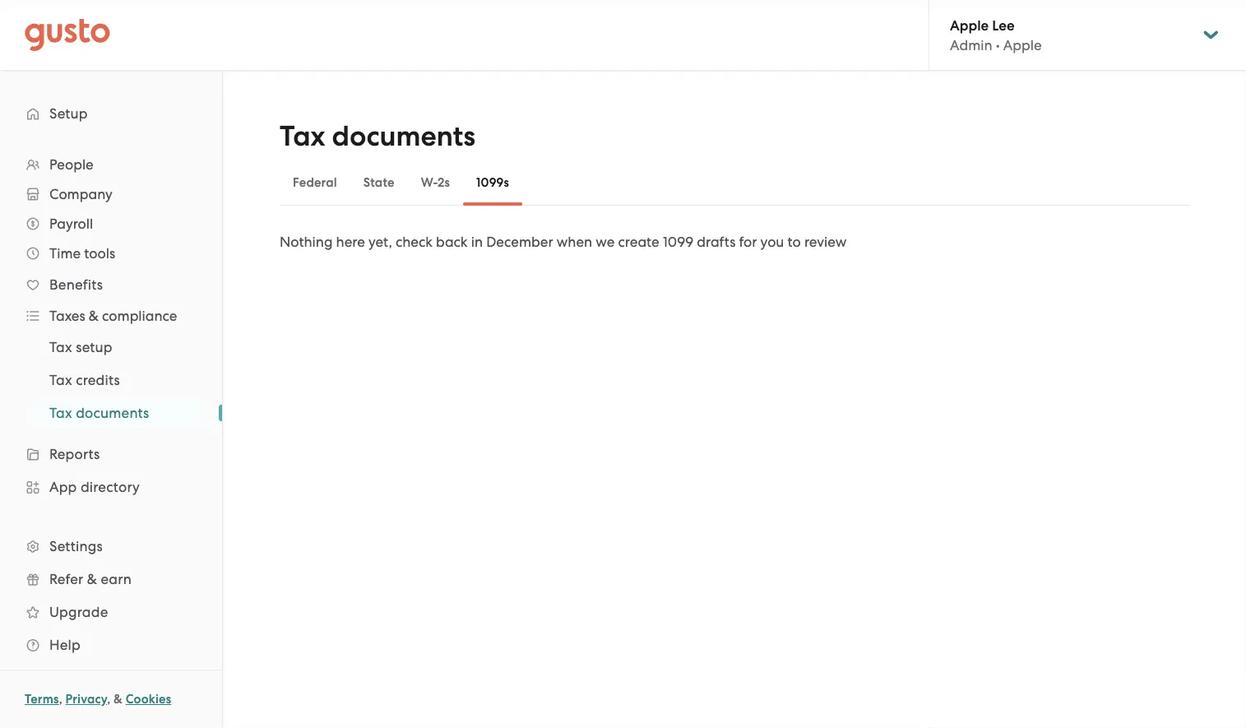 Task type: locate. For each thing, give the bounding box(es) containing it.
to
[[788, 234, 801, 250]]

time tools
[[49, 245, 115, 262]]

review
[[805, 234, 847, 250]]

1 horizontal spatial apple
[[1004, 37, 1042, 53]]

& left earn
[[87, 571, 97, 588]]

refer & earn link
[[16, 565, 206, 594]]

0 horizontal spatial documents
[[76, 405, 149, 421]]

earn
[[101, 571, 132, 588]]

list containing tax setup
[[0, 331, 222, 430]]

refer & earn
[[49, 571, 132, 588]]

list containing people
[[0, 150, 222, 662]]

time
[[49, 245, 81, 262]]

app
[[49, 479, 77, 495]]

0 vertical spatial tax documents
[[280, 120, 476, 153]]

w-
[[421, 175, 438, 190]]

documents
[[332, 120, 476, 153], [76, 405, 149, 421]]

tax down the 'tax credits'
[[49, 405, 72, 421]]

apple up admin
[[951, 17, 989, 34]]

documents up state button
[[332, 120, 476, 153]]

&
[[89, 308, 99, 324], [87, 571, 97, 588], [114, 692, 123, 707]]

here
[[336, 234, 365, 250]]

nothing
[[280, 234, 333, 250]]

list
[[0, 150, 222, 662], [0, 331, 222, 430]]

w-2s button
[[408, 163, 463, 202]]

state button
[[350, 163, 408, 202]]

benefits
[[49, 277, 103, 293]]

settings
[[49, 538, 103, 555]]

company button
[[16, 179, 206, 209]]

0 vertical spatial apple
[[951, 17, 989, 34]]

& left cookies on the bottom left
[[114, 692, 123, 707]]

help link
[[16, 630, 206, 660]]

apple
[[951, 17, 989, 34], [1004, 37, 1042, 53]]

privacy
[[65, 692, 107, 707]]

setup
[[49, 105, 88, 122]]

1 vertical spatial documents
[[76, 405, 149, 421]]

, left cookies on the bottom left
[[107, 692, 111, 707]]

1099s button
[[463, 163, 523, 202]]

federal button
[[280, 163, 350, 202]]

& inside dropdown button
[[89, 308, 99, 324]]

tax setup link
[[30, 333, 206, 362]]

cookies button
[[126, 690, 171, 709]]

privacy link
[[65, 692, 107, 707]]

terms
[[25, 692, 59, 707]]

documents down the tax credits "link"
[[76, 405, 149, 421]]

tax forms tab list
[[280, 160, 1190, 206]]

time tools button
[[16, 239, 206, 268]]

1 vertical spatial &
[[87, 571, 97, 588]]

0 horizontal spatial tax documents
[[49, 405, 149, 421]]

directory
[[81, 479, 140, 495]]

2 , from the left
[[107, 692, 111, 707]]

, left privacy link
[[59, 692, 62, 707]]

cookies
[[126, 692, 171, 707]]

2s
[[438, 175, 450, 190]]

credits
[[76, 372, 120, 388]]

yet,
[[369, 234, 392, 250]]

1 horizontal spatial documents
[[332, 120, 476, 153]]

0 horizontal spatial apple
[[951, 17, 989, 34]]

apple right •
[[1004, 37, 1042, 53]]

1 horizontal spatial ,
[[107, 692, 111, 707]]

tax left credits
[[49, 372, 72, 388]]

tax inside "link"
[[49, 372, 72, 388]]

0 horizontal spatial ,
[[59, 692, 62, 707]]

2 list from the top
[[0, 331, 222, 430]]

& right taxes
[[89, 308, 99, 324]]

taxes & compliance button
[[16, 301, 206, 331]]

create
[[619, 234, 660, 250]]

tax documents inside list
[[49, 405, 149, 421]]

reports
[[49, 446, 100, 463]]

tax for the tax documents link
[[49, 405, 72, 421]]

tax documents up state button
[[280, 120, 476, 153]]

app directory
[[49, 479, 140, 495]]

1 vertical spatial tax documents
[[49, 405, 149, 421]]

tax credits link
[[30, 365, 206, 395]]

tax down taxes
[[49, 339, 72, 356]]

tax documents
[[280, 120, 476, 153], [49, 405, 149, 421]]

drafts
[[697, 234, 736, 250]]

tax
[[280, 120, 325, 153], [49, 339, 72, 356], [49, 372, 72, 388], [49, 405, 72, 421]]

0 vertical spatial &
[[89, 308, 99, 324]]

refer
[[49, 571, 83, 588]]

,
[[59, 692, 62, 707], [107, 692, 111, 707]]

compliance
[[102, 308, 177, 324]]

tax documents down credits
[[49, 405, 149, 421]]

taxes
[[49, 308, 85, 324]]

1 list from the top
[[0, 150, 222, 662]]

check
[[396, 234, 433, 250]]

gusto navigation element
[[0, 71, 222, 688]]



Task type: vqa. For each thing, say whether or not it's contained in the screenshot.
YOU
yes



Task type: describe. For each thing, give the bounding box(es) containing it.
setup
[[76, 339, 113, 356]]

apple lee admin • apple
[[951, 17, 1042, 53]]

in
[[471, 234, 483, 250]]

1099
[[663, 234, 694, 250]]

back
[[436, 234, 468, 250]]

people
[[49, 156, 94, 173]]

lee
[[993, 17, 1015, 34]]

setup link
[[16, 99, 206, 128]]

& for earn
[[87, 571, 97, 588]]

tax setup
[[49, 339, 113, 356]]

upgrade link
[[16, 598, 206, 627]]

tools
[[84, 245, 115, 262]]

terms link
[[25, 692, 59, 707]]

0 vertical spatial documents
[[332, 120, 476, 153]]

nothing here yet, check back in december when we create 1099 drafts for you to review
[[280, 234, 847, 250]]

tax credits
[[49, 372, 120, 388]]

1099s
[[477, 175, 510, 190]]

state
[[364, 175, 395, 190]]

for
[[740, 234, 758, 250]]

terms , privacy , & cookies
[[25, 692, 171, 707]]

people button
[[16, 150, 206, 179]]

1 vertical spatial apple
[[1004, 37, 1042, 53]]

tax for the tax credits "link"
[[49, 372, 72, 388]]

you
[[761, 234, 785, 250]]

federal
[[293, 175, 337, 190]]

& for compliance
[[89, 308, 99, 324]]

we
[[596, 234, 615, 250]]

admin
[[951, 37, 993, 53]]

1 horizontal spatial tax documents
[[280, 120, 476, 153]]

benefits link
[[16, 270, 206, 300]]

payroll button
[[16, 209, 206, 239]]

1 , from the left
[[59, 692, 62, 707]]

tax up federal button
[[280, 120, 325, 153]]

settings link
[[16, 532, 206, 561]]

tax for 'tax setup' link
[[49, 339, 72, 356]]

december
[[487, 234, 554, 250]]

2 vertical spatial &
[[114, 692, 123, 707]]

payroll
[[49, 216, 93, 232]]

tax documents link
[[30, 398, 206, 428]]

home image
[[25, 19, 110, 51]]

when
[[557, 234, 593, 250]]

company
[[49, 186, 113, 202]]

app directory link
[[16, 472, 206, 502]]

w-2s
[[421, 175, 450, 190]]

taxes & compliance
[[49, 308, 177, 324]]

reports link
[[16, 440, 206, 469]]

help
[[49, 637, 81, 654]]

upgrade
[[49, 604, 108, 621]]

documents inside the tax documents link
[[76, 405, 149, 421]]

•
[[997, 37, 1001, 53]]



